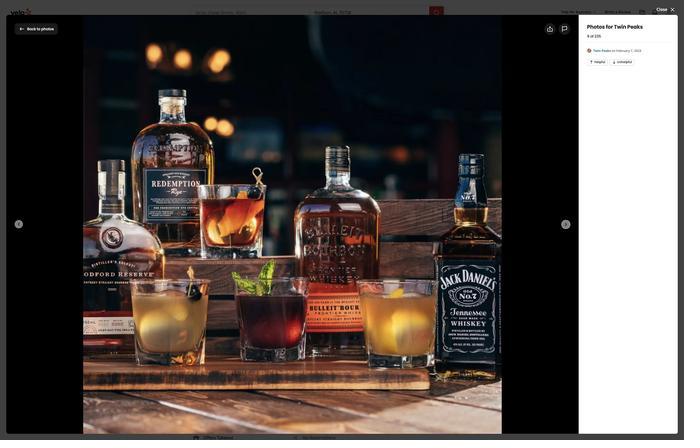 Task type: describe. For each thing, give the bounding box(es) containing it.
(next for wed
[[342, 350, 353, 356]]

bars
[[248, 120, 257, 126]]

get directions
[[242, 379, 271, 385]]

get for get directions 5901 university dr huntsville, al 35806
[[401, 229, 408, 235]]

website menu link
[[193, 198, 238, 209]]

directions
[[250, 379, 271, 385]]

amenities and more element
[[185, 398, 392, 440]]

try our scratch menu made for mvps!
[[413, 160, 478, 173]]

for right to
[[41, 24, 51, 34]]

sports bars link
[[233, 120, 257, 126]]

0 horizontal spatial "
[[237, 264, 239, 269]]

university inside 5901 university dr huntsville, al 35806
[[202, 376, 221, 381]]

menu for website menu
[[221, 200, 234, 206]]

delivery
[[317, 420, 333, 426]]

reviews inside in 4 reviews
[[213, 283, 226, 288]]

- for thu
[[320, 358, 321, 364]]

3 photo of twin peaks - huntsville, al, us. image from the left
[[257, 34, 371, 145]]

11:00 for sun
[[300, 383, 311, 389]]

get directions link
[[238, 376, 275, 388]]

try
[[413, 160, 420, 166]]

11:00 am - 12:00 am (next day) for thu
[[300, 358, 362, 364]]

twinpeaksrestaurant.com link
[[401, 200, 455, 205]]

for inside button
[[570, 10, 575, 14]]

from
[[317, 240, 325, 245]]

- for fri
[[320, 367, 321, 372]]

get directions 5901 university dr huntsville, al 35806
[[401, 229, 466, 248]]

was
[[350, 259, 358, 264]]

" our server wore a name badge that said haley and she was from princeton, nj. " in 2 reviews
[[213, 240, 372, 245]]

hours
[[221, 317, 237, 325]]

day) for tue
[[354, 342, 362, 347]]

in inside in 4 reviews
[[370, 277, 373, 282]]

business
[[576, 10, 592, 14]]

100
[[251, 420, 258, 426]]

write a review link
[[193, 156, 239, 167]]

suggest an edit link
[[348, 318, 388, 324]]

dr inside the get directions 5901 university dr huntsville, al 35806
[[433, 236, 438, 241]]

suggest inside button
[[433, 259, 448, 265]]

get for get directions
[[242, 379, 249, 385]]

(yes
[[316, 259, 323, 264]]

peaks up the drink (55)
[[72, 24, 94, 34]]

powered
[[203, 426, 216, 430]]

princeton,
[[326, 240, 344, 245]]

menu for menu (6)
[[129, 43, 141, 49]]

and left food
[[306, 277, 313, 282]]

server
[[222, 240, 232, 245]]

more link
[[306, 19, 331, 34]]

outside (1)
[[155, 43, 177, 49]]

twin up 2.9 star rating image
[[193, 89, 223, 107]]

2 , from the left
[[293, 120, 294, 126]]

9 of 235
[[588, 34, 602, 39]]

11:00 am - 12:00 am (next day) for tue
[[300, 342, 362, 347]]

11:00 for sat
[[300, 375, 311, 381]]

1 horizontal spatial "
[[349, 240, 351, 245]]

.
[[367, 277, 368, 282]]

(134 reviews) link
[[249, 109, 275, 114]]

directions for get directions
[[438, 178, 458, 184]]

1 horizontal spatial reviews
[[247, 264, 260, 269]]

12:00 for tue
[[322, 342, 333, 347]]

0 vertical spatial reviews
[[359, 240, 372, 245]]

sun
[[284, 383, 291, 389]]

16 external link v2 image
[[197, 201, 202, 205]]

menu element
[[185, 176, 388, 209]]

twin down write a review link
[[615, 23, 627, 30]]

5901 inside 5901 university dr huntsville, al 35806
[[193, 376, 201, 381]]

twin right to
[[53, 24, 70, 34]]

offers delivery
[[303, 420, 333, 426]]

an inside location & hours element
[[365, 318, 370, 324]]

hazel
[[222, 426, 230, 430]]

save button
[[313, 156, 340, 167]]

helpful button
[[588, 59, 608, 65]]

home services
[[231, 23, 256, 28]]

thu
[[284, 358, 291, 364]]

1 photo of twin peaks - huntsville, al, us. image from the left
[[34, 34, 146, 145]]

write a review
[[206, 158, 235, 164]]

5901 university dr link
[[193, 376, 226, 381]]

16 chevron down v2 image
[[593, 10, 597, 14]]

i inside ), mashed potatoes, and fries (yes i know there was no vegetables...
[[324, 259, 325, 264]]

sat
[[284, 375, 290, 381]]

mashed
[[269, 259, 282, 264]]

there
[[338, 259, 349, 264]]

get for get directions
[[430, 178, 437, 184]]

12:00 for mon
[[322, 333, 333, 339]]

11:00 am - 1:00 am (next day) for sat
[[300, 375, 360, 381]]

5 photo of twin peaks - huntsville, al, us. image from the left
[[482, 34, 593, 145]]

write for write a review
[[206, 158, 216, 164]]

for inside try our scratch menu made for mvps!
[[473, 160, 478, 166]]

write a review
[[605, 10, 631, 14]]

24 camera v2 image
[[245, 158, 252, 165]]

0 horizontal spatial photos
[[15, 24, 40, 34]]

name
[[246, 240, 256, 245]]

that
[[268, 240, 275, 245]]

1 horizontal spatial photos for twin peaks
[[588, 23, 643, 30]]

and left she
[[295, 240, 302, 245]]

see for see all 235 photos
[[446, 126, 453, 132]]

was
[[309, 240, 316, 245]]

our
[[214, 240, 221, 245]]

al inside the get directions 5901 university dr huntsville, al 35806
[[461, 236, 466, 241]]

american (traditional) link
[[295, 120, 342, 126]]

drink
[[72, 43, 83, 49]]

with
[[243, 277, 250, 282]]

open for open now
[[366, 342, 377, 347]]

directions for get directions 5901 university dr huntsville, al 35806
[[409, 229, 430, 235]]

see hours
[[274, 129, 288, 134]]

(
[[251, 259, 252, 264]]

manner
[[352, 277, 367, 282]]

2 photo of twin peaks - huntsville, al, us. image from the left
[[146, 34, 257, 145]]

provided
[[221, 277, 237, 282]]

twin peaks
[[193, 89, 264, 107]]

get directions
[[430, 178, 458, 184]]

business categories element
[[191, 19, 674, 34]]

day) for mon
[[354, 333, 362, 339]]

11:00 for thu
[[300, 358, 311, 364]]

2 horizontal spatial "
[[368, 277, 369, 282]]

), mashed potatoes, and fries (yes i know there was no vegetables...
[[213, 259, 364, 269]]

35806 inside 5901 university dr huntsville, al 35806
[[217, 382, 227, 387]]

yelp
[[562, 10, 569, 14]]

location
[[193, 317, 215, 325]]

(134
[[249, 109, 258, 114]]

open for open 11:00 am - 12:00 am (next day)
[[193, 129, 204, 134]]

in 4 reviews button
[[213, 277, 376, 288]]

previous image
[[99, 86, 105, 92]]

out
[[237, 420, 245, 426]]

" for " i ordered the salmon ( top tier
[[213, 259, 214, 264]]

for down write a review link
[[606, 23, 614, 30]]

24 add photo v2 image
[[545, 26, 551, 32]]

dr inside 5901 university dr huntsville, al 35806
[[222, 376, 226, 381]]

1 vertical spatial review
[[193, 226, 212, 234]]

university inside the get directions 5901 university dr huntsville, al 35806
[[411, 236, 432, 241]]

arion m. image
[[193, 259, 209, 274]]

235 for all
[[460, 126, 468, 132]]

11:00 for wed
[[300, 350, 311, 356]]

2 get directions link from the top
[[401, 229, 430, 235]]

12:00 for sun
[[322, 383, 333, 389]]

inside
[[100, 43, 112, 49]]

projects image
[[640, 9, 646, 16]]

day) for sun
[[354, 383, 362, 389]]

1 horizontal spatial photos
[[588, 23, 605, 30]]

9
[[588, 34, 590, 39]]

2 american from the left
[[295, 120, 315, 126]]

2.9
[[242, 109, 248, 114]]

trevor h. image
[[193, 277, 209, 293]]

open now
[[366, 342, 387, 347]]

restaurants
[[195, 23, 215, 28]]

timely
[[340, 277, 351, 282]]

1 i from the left
[[214, 259, 215, 264]]

24 directions v2 image
[[481, 235, 487, 242]]

7,
[[631, 48, 634, 53]]

- for sat
[[320, 375, 321, 381]]

(next for mon
[[342, 333, 353, 339]]

yelp for business
[[562, 10, 592, 14]]

in right came
[[333, 277, 336, 282]]

region inside the review highlights element
[[189, 240, 392, 293]]

in 2 reviews button for " our server wore a name badge that said haley and she was from princeton, nj. " in 2 reviews
[[351, 240, 372, 245]]

hours
[[280, 129, 288, 134]]

" for " our server wore a name badge that said haley and she was from princeton, nj. " in 2 reviews
[[213, 240, 214, 245]]

said
[[276, 240, 283, 245]]

a left "timely"
[[337, 277, 339, 282]]

full
[[255, 200, 262, 206]]

edit inside location & hours element
[[371, 318, 380, 324]]

steven l. image
[[193, 240, 209, 256]]

day) for fri
[[351, 367, 360, 372]]

4 photo of twin peaks - huntsville, al, us. image from the left
[[371, 34, 482, 145]]

add for add photos
[[553, 26, 562, 32]]

fries
[[308, 259, 315, 264]]

see for see hours
[[274, 129, 279, 134]]

twin up 'helpful' button
[[594, 48, 601, 53]]

add photos
[[553, 26, 577, 32]]

drinks,
[[274, 277, 286, 282]]

us
[[238, 277, 242, 282]]

- for wed
[[320, 350, 321, 356]]

and up score
[[221, 406, 231, 414]]

day) for thu
[[354, 358, 362, 364]]

no
[[359, 259, 364, 264]]



Task type: vqa. For each thing, say whether or not it's contained in the screenshot.
Event Planning & Services
no



Task type: locate. For each thing, give the bounding box(es) containing it.
0 vertical spatial 2
[[356, 240, 358, 245]]

1 vertical spatial write
[[206, 158, 216, 164]]

1 horizontal spatial menu
[[263, 200, 275, 206]]

11:00 down 'claimed'
[[206, 129, 217, 134]]

24 medical v2 image
[[193, 420, 199, 427]]

menu (6)
[[129, 43, 147, 49]]

0 vertical spatial get directions link
[[401, 175, 487, 186]]

services
[[242, 23, 256, 28]]

am
[[218, 129, 224, 134], [240, 129, 246, 134], [312, 333, 319, 339], [334, 333, 341, 339], [312, 342, 319, 347], [334, 342, 341, 347], [312, 350, 319, 356], [334, 350, 341, 356], [312, 358, 319, 364], [334, 358, 341, 364], [312, 367, 319, 372], [332, 367, 338, 372], [312, 375, 319, 381], [332, 375, 338, 381], [312, 383, 319, 389], [334, 383, 341, 389]]

24 pencil v2 image inside location & hours element
[[382, 318, 388, 324]]

get down scratch
[[430, 178, 437, 184]]

1 horizontal spatial of
[[591, 34, 594, 39]]

service,
[[261, 277, 273, 282]]

0 horizontal spatial review
[[193, 226, 212, 234]]

1 horizontal spatial edit
[[456, 259, 464, 265]]

al left 24 directions v2 "icon"
[[461, 236, 466, 241]]

1 horizontal spatial see
[[446, 126, 453, 132]]

open 11:00 am - 12:00 am (next day)
[[193, 129, 268, 134]]

by
[[217, 426, 221, 430]]

" right the trevor h. image at the left of page
[[213, 277, 214, 282]]

0 vertical spatial menu
[[129, 43, 141, 49]]

1 horizontal spatial open
[[366, 342, 377, 347]]

write for write a review
[[605, 10, 615, 14]]

24 close v2 image inside amenities and more element
[[293, 435, 299, 440]]

0 vertical spatial edit
[[456, 259, 464, 265]]

photo of twin peaks - huntsville, al, us. image
[[34, 34, 146, 145], [146, 34, 257, 145], [257, 34, 371, 145], [371, 34, 482, 145], [482, 34, 593, 145]]

24 shopping v2 image
[[193, 435, 199, 440]]

1 , from the left
[[257, 120, 258, 126]]

open left now
[[366, 342, 377, 347]]

1 vertical spatial more
[[232, 406, 245, 414]]

0 vertical spatial 24 pencil v2 image
[[424, 259, 431, 265]]

suggest an edit button
[[401, 256, 487, 268]]

" down the review highlights
[[213, 240, 214, 245]]

24 chevron down v2 image
[[216, 23, 223, 29], [320, 23, 327, 29]]

0 vertical spatial open
[[193, 129, 204, 134]]

24 close v2 image inside close button
[[670, 6, 676, 13]]

mon
[[284, 333, 293, 339]]

search image
[[434, 10, 440, 16]]

a right wore
[[243, 240, 245, 245]]

i left ordered
[[214, 259, 215, 264]]

menu for menu
[[193, 184, 208, 192]]

potatoes,
[[283, 259, 299, 264]]

24 pencil v2 image down the get directions 5901 university dr huntsville, al 35806
[[424, 259, 431, 265]]

2 horizontal spatial menu
[[446, 160, 458, 166]]

(next for sun
[[342, 383, 353, 389]]

huntsville, up suggest an edit button
[[439, 236, 460, 241]]

16 claim filled v2 image
[[193, 121, 197, 125]]

add left 24 flag v2 image
[[553, 26, 562, 32]]

sports bars , american (new) , american (traditional)
[[233, 120, 342, 126]]

1 horizontal spatial al
[[461, 236, 466, 241]]

2 horizontal spatial reviews
[[359, 240, 372, 245]]

1 horizontal spatial 35806
[[401, 242, 413, 248]]

0 vertical spatial al
[[461, 236, 466, 241]]

previous photo image
[[16, 221, 22, 227]]

edit inside button
[[456, 259, 464, 265]]

0 vertical spatial dr
[[433, 236, 438, 241]]

0 horizontal spatial 24 chevron down v2 image
[[216, 23, 223, 29]]

" left 4 at the right bottom of the page
[[368, 277, 369, 282]]

24 chevron down v2 image inside more link
[[320, 23, 327, 29]]

11:00 am - 12:00 am (next day)
[[300, 333, 362, 339], [300, 342, 362, 347], [300, 350, 362, 356], [300, 358, 362, 364], [300, 383, 362, 389]]

1 horizontal spatial review
[[619, 10, 631, 14]]

235
[[595, 34, 602, 39], [460, 126, 468, 132]]

menu right 'full'
[[263, 200, 275, 206]]

add right 24 camera v2 icon
[[254, 158, 262, 164]]

1:00
[[322, 367, 331, 372], [322, 375, 331, 381]]

16 nothelpful v2 image
[[613, 60, 617, 64]]

suggest inside location & hours element
[[348, 318, 364, 324]]

1 vertical spatial in 2 reviews button
[[239, 264, 260, 269]]

0 horizontal spatial of
[[246, 420, 250, 426]]

1 horizontal spatial i
[[324, 259, 325, 264]]

photos inside add photos link
[[563, 26, 577, 32]]

close
[[657, 7, 668, 12]]

1 vertical spatial reviews
[[247, 264, 260, 269]]

add inside add photo link
[[254, 158, 262, 164]]

all
[[454, 126, 459, 132]]

reviews down she in the bottom left of the page
[[213, 283, 226, 288]]

0 horizontal spatial i
[[214, 259, 215, 264]]

american down reviews)
[[259, 120, 279, 126]]

2.9 (134 reviews)
[[242, 109, 275, 114]]

11:00 right mon
[[300, 333, 311, 339]]

open down 16 claim filled v2 icon
[[193, 129, 204, 134]]

4 11:00 am - 12:00 am (next day) from the top
[[300, 358, 362, 364]]

1 vertical spatial "
[[213, 259, 214, 264]]

12:00 for thu
[[322, 358, 333, 364]]

11:00 right sat
[[300, 375, 311, 381]]

get left directions
[[242, 379, 249, 385]]

1 get directions link from the top
[[401, 175, 487, 186]]

menu for full menu
[[263, 200, 275, 206]]

(256)
[[401, 215, 411, 220]]

,
[[257, 120, 258, 126], [293, 120, 294, 126]]

suggest an edit
[[433, 259, 464, 265], [348, 318, 380, 324]]

directions down 517- at the right of the page
[[409, 229, 430, 235]]

1 horizontal spatial suggest
[[433, 259, 448, 265]]

24 close v2 image right the close
[[670, 6, 676, 13]]

outside
[[155, 43, 171, 49]]

None search field
[[191, 6, 445, 19]]

" right princeton,
[[349, 240, 351, 245]]

0 horizontal spatial in 2 reviews button
[[239, 264, 260, 269]]

235 right 9
[[595, 34, 602, 39]]

to
[[37, 26, 40, 31]]

0 horizontal spatial see
[[274, 129, 279, 134]]

24 pencil v2 image inside suggest an edit button
[[424, 259, 431, 265]]

get inside the get directions 5901 university dr huntsville, al 35806
[[401, 229, 408, 235]]

(256) 517-7306
[[401, 215, 430, 220]]

get directions link down try our scratch menu made for mvps!
[[401, 175, 487, 186]]

photos for twin peaks
[[588, 23, 643, 30], [15, 24, 94, 34]]

2 vertical spatial reviews
[[213, 283, 226, 288]]

amenities
[[193, 406, 220, 414]]

a
[[616, 10, 618, 14], [217, 158, 220, 164], [243, 240, 245, 245], [337, 277, 339, 282]]

for right yelp
[[570, 10, 575, 14]]

al
[[461, 236, 466, 241], [212, 382, 216, 387]]

1 vertical spatial directions
[[409, 229, 430, 235]]

1 horizontal spatial get
[[401, 229, 408, 235]]

write inside write a review link
[[206, 158, 216, 164]]

huntsville, down 5901 university dr link on the left of page
[[193, 382, 211, 387]]

photos inside back to photos button
[[41, 26, 54, 31]]

for right the 'made'
[[473, 160, 478, 166]]

health
[[203, 420, 217, 426]]

24 save outline v2 image
[[317, 158, 324, 165]]

0 horizontal spatial menu
[[221, 200, 234, 206]]

1 horizontal spatial menu
[[193, 184, 208, 192]]

user actions element
[[557, 7, 682, 39]]

0 vertical spatial get
[[430, 178, 437, 184]]

0 vertical spatial more
[[310, 23, 319, 28]]

2 right nj.
[[356, 240, 358, 245]]

0 horizontal spatial edit
[[371, 318, 380, 324]]

90
[[232, 420, 236, 426]]

0 horizontal spatial university
[[202, 376, 221, 381]]

(next for fri
[[339, 367, 350, 372]]

in 2 reviews button right nj.
[[351, 240, 372, 245]]

(next for thu
[[342, 358, 353, 364]]

0 horizontal spatial 235
[[460, 126, 468, 132]]

salmon
[[237, 259, 250, 264]]

1 horizontal spatial add
[[553, 26, 562, 32]]

24 pencil v2 image
[[424, 259, 431, 265], [382, 318, 388, 324]]

1 vertical spatial suggest
[[348, 318, 364, 324]]

24 chevron down v2 image inside the restaurants link
[[216, 23, 223, 29]]

huntsville, inside the get directions 5901 university dr huntsville, al 35806
[[439, 236, 460, 241]]

menu inside try our scratch menu made for mvps!
[[446, 160, 458, 166]]

directions inside the get directions 5901 university dr huntsville, al 35806
[[409, 229, 430, 235]]

peaks left on
[[602, 48, 611, 53]]

in 4 reviews
[[213, 277, 376, 288]]

next photo image
[[563, 221, 570, 228]]

write right 24 star v2 image
[[206, 158, 216, 164]]

i right (yes
[[324, 259, 325, 264]]

11:00 for fri
[[300, 367, 311, 372]]

review highlights element
[[185, 218, 392, 300]]

review inside write a review link
[[619, 10, 631, 14]]

24 chevron down v2 image for restaurants
[[216, 23, 223, 29]]

12:00
[[228, 129, 239, 134], [322, 333, 333, 339], [322, 342, 333, 347], [322, 350, 333, 356], [322, 358, 333, 364], [322, 383, 333, 389]]

2 down salmon
[[244, 264, 246, 269]]

in left 4 at the right bottom of the page
[[370, 277, 373, 282]]

4
[[374, 277, 376, 282]]

0 horizontal spatial menu
[[129, 43, 141, 49]]

1 horizontal spatial 5901
[[401, 236, 410, 241]]

(6)
[[142, 43, 147, 49]]

0 horizontal spatial american
[[259, 120, 279, 126]]

1 vertical spatial edit
[[371, 318, 380, 324]]

1 vertical spatial get
[[401, 229, 408, 235]]

11:00 right sun
[[300, 383, 311, 389]]

dr
[[433, 236, 438, 241], [222, 376, 226, 381]]

- for sun
[[320, 383, 321, 389]]

0 horizontal spatial get
[[242, 379, 249, 385]]

11:00 am - 1:00 am (next day) for fri
[[300, 367, 360, 372]]

0 horizontal spatial suggest an edit
[[348, 318, 380, 324]]

review
[[221, 158, 235, 164]]

1 vertical spatial "
[[237, 264, 239, 269]]

day)
[[259, 129, 268, 134], [354, 333, 362, 339], [354, 342, 362, 347], [354, 350, 362, 356], [354, 358, 362, 364], [351, 367, 360, 372], [351, 375, 360, 381], [354, 383, 362, 389]]

add inside add photos link
[[553, 26, 562, 32]]

review up search photos text field
[[619, 10, 631, 14]]

0 horizontal spatial 24 pencil v2 image
[[382, 318, 388, 324]]

location & hours element
[[185, 309, 400, 389]]

1 horizontal spatial an
[[450, 259, 455, 265]]

1 vertical spatial menu
[[193, 184, 208, 192]]

add photos link
[[541, 23, 582, 35]]

twin
[[615, 23, 627, 30], [53, 24, 70, 34], [594, 48, 601, 53], [193, 89, 223, 107]]

restaurants link
[[191, 19, 227, 34]]

1 vertical spatial 24 close v2 image
[[293, 435, 299, 440]]

open
[[193, 129, 204, 134], [366, 342, 377, 347]]

1 vertical spatial 11:00 am - 1:00 am (next day)
[[300, 375, 360, 381]]

1 vertical spatial open
[[366, 342, 377, 347]]

and inside ), mashed potatoes, and fries (yes i know there was no vegetables...
[[300, 259, 307, 264]]

know
[[326, 259, 337, 264]]

&
[[216, 317, 220, 325]]

in 2 reviews button for " i ordered the salmon ( top tier
[[239, 264, 260, 269]]

top
[[252, 259, 258, 264]]

review highlights
[[193, 226, 239, 234]]

get down (256)
[[401, 229, 408, 235]]

twin peaks link
[[594, 48, 612, 53]]

),
[[266, 259, 268, 264]]

24 arrow left v2 image
[[19, 26, 25, 32]]

photos right to
[[41, 26, 54, 31]]

menu left (6)
[[129, 43, 141, 49]]

11:00 right fri
[[300, 367, 311, 372]]

" down " i ordered the salmon ( top tier
[[237, 264, 239, 269]]

menu right website on the top left
[[221, 200, 234, 206]]

2 " from the top
[[213, 259, 214, 264]]

24 close v2 image
[[670, 6, 676, 13], [293, 435, 299, 440]]

reviews right nj.
[[359, 240, 372, 245]]

0 horizontal spatial huntsville,
[[193, 382, 211, 387]]

- for mon
[[320, 333, 321, 339]]

0 vertical spatial write
[[605, 10, 615, 14]]

a up search photos text field
[[616, 10, 618, 14]]

1 vertical spatial huntsville,
[[193, 382, 211, 387]]

11:00 am - 12:00 am (next day) for wed
[[300, 350, 362, 356]]

photos right all
[[469, 126, 483, 132]]

0 horizontal spatial photos
[[41, 26, 54, 31]]

5 11:00 am - 12:00 am (next day) from the top
[[300, 383, 362, 389]]

- for tue
[[320, 342, 321, 347]]

3 11:00 am - 12:00 am (next day) from the top
[[300, 350, 362, 356]]

(next for tue
[[342, 342, 353, 347]]

photo
[[263, 158, 275, 164]]

11:00 am - 12:00 am (next day) for sun
[[300, 383, 362, 389]]

and left fries
[[300, 259, 307, 264]]

1 vertical spatial get directions link
[[401, 229, 430, 235]]

1 " from the top
[[213, 240, 214, 245]]

24 pencil v2 image up now
[[382, 318, 388, 324]]

reviews)
[[259, 109, 275, 114]]

"
[[349, 240, 351, 245], [237, 264, 239, 269], [368, 277, 369, 282]]

yelp for business button
[[560, 7, 599, 17]]

35806 inside the get directions 5901 university dr huntsville, al 35806
[[401, 242, 413, 248]]

1 11:00 am - 1:00 am (next day) from the top
[[300, 367, 360, 372]]

235 right all
[[460, 126, 468, 132]]

0 vertical spatial university
[[411, 236, 432, 241]]

of inside health score 90 out of 100 powered by hazel analytics
[[246, 420, 250, 426]]

2 11:00 am - 1:00 am (next day) from the top
[[300, 375, 360, 381]]

1 horizontal spatial ,
[[293, 120, 294, 126]]

0 horizontal spatial open
[[193, 129, 204, 134]]

in 2 reviews button
[[351, 240, 372, 245], [239, 264, 260, 269]]

menu up 16 external link v2 "icon"
[[193, 184, 208, 192]]

0 horizontal spatial write
[[206, 158, 216, 164]]

24 menu v2 image
[[247, 200, 253, 206]]

tab list containing drink (55)
[[15, 43, 181, 53]]

0 horizontal spatial an
[[365, 318, 370, 324]]

1 vertical spatial 5901
[[193, 376, 201, 381]]

0 vertical spatial "
[[349, 240, 351, 245]]

1:00 for fri
[[322, 367, 331, 372]]

open inside location & hours element
[[366, 342, 377, 347]]

huntsville, inside 5901 university dr huntsville, al 35806
[[193, 382, 211, 387]]

reviews down top
[[247, 264, 260, 269]]

11:00 for mon
[[300, 333, 311, 339]]

2 i from the left
[[324, 259, 325, 264]]

food
[[314, 277, 322, 282]]

1 horizontal spatial 2
[[356, 240, 358, 245]]

map image
[[193, 331, 275, 370]]

get directions link down 517- at the right of the page
[[401, 229, 430, 235]]

11:00 right thu
[[300, 358, 311, 364]]

0 horizontal spatial 5901
[[193, 376, 201, 381]]

tab list
[[15, 43, 181, 53]]

(next for sat
[[339, 375, 350, 381]]

(next
[[247, 129, 258, 134], [342, 333, 353, 339], [342, 342, 353, 347], [342, 350, 353, 356], [342, 358, 353, 364], [339, 367, 350, 372], [339, 375, 350, 381], [342, 383, 353, 389]]

11:00 am - 12:00 am (next day) for mon
[[300, 333, 362, 339]]

website
[[204, 200, 220, 206]]

0 vertical spatial "
[[213, 240, 214, 245]]

score
[[219, 420, 230, 426]]

5901 inside the get directions 5901 university dr huntsville, al 35806
[[401, 236, 410, 241]]

24 share v2 image
[[547, 26, 554, 32]]

i
[[214, 259, 215, 264], [324, 259, 325, 264]]

back
[[27, 26, 36, 31]]

24 chevron down v2 image for more
[[320, 23, 327, 29]]

2.9 star rating image
[[193, 107, 239, 116]]

in 2 reviews button down '('
[[239, 264, 260, 269]]

see all 235 photos
[[446, 126, 483, 132]]

american right (new)
[[295, 120, 315, 126]]

0 vertical spatial 35806
[[401, 242, 413, 248]]

0 vertical spatial suggest an edit
[[433, 259, 464, 265]]

twin peaks on february 7, 2023
[[594, 48, 642, 53]]

menu left the 'made'
[[446, 160, 458, 166]]

11:00 for tue
[[300, 342, 311, 347]]

(55)
[[84, 43, 92, 49]]

university
[[411, 236, 432, 241], [202, 376, 221, 381]]

see left all
[[446, 126, 453, 132]]

16 helpful v2 image
[[590, 60, 594, 64]]

" in 2 reviews
[[237, 264, 260, 269]]

highlights
[[213, 226, 239, 234]]

suggest an edit inside button
[[433, 259, 464, 265]]

1 horizontal spatial university
[[411, 236, 432, 241]]

in down " i ordered the salmon ( top tier
[[240, 264, 243, 269]]

back to photos button
[[15, 23, 58, 35]]

unhelpful button
[[610, 59, 635, 65]]

" for " she provided us with great service, drinks, appetizers, and food came in a timely manner . "
[[213, 277, 214, 282]]

drink (55)
[[72, 43, 92, 49]]

reviews
[[359, 240, 372, 245], [247, 264, 260, 269], [213, 283, 226, 288]]

24 star v2 image
[[197, 158, 203, 165]]

1 horizontal spatial dr
[[433, 236, 438, 241]]

1 horizontal spatial american
[[295, 120, 315, 126]]

notifications image
[[652, 9, 659, 16]]

see left 'hours' on the left of page
[[274, 129, 279, 134]]

24 flag v2 image
[[562, 26, 568, 32]]

24 phone v2 image
[[481, 214, 487, 221]]

1 vertical spatial 235
[[460, 126, 468, 132]]

0 horizontal spatial 2
[[244, 264, 246, 269]]

an inside button
[[450, 259, 455, 265]]

$$
[[222, 120, 226, 126]]

see
[[446, 126, 453, 132], [274, 129, 279, 134]]

1:00 for sat
[[322, 375, 331, 381]]

peaks up 2.9
[[226, 89, 264, 107]]

write right 16 chevron down v2 "image"
[[605, 10, 615, 14]]

amenities and more
[[193, 406, 245, 414]]

photos inside see all 235 photos link
[[469, 126, 483, 132]]

24 order v2 image
[[293, 420, 299, 427]]

24 close v2 image down '24 order v2' image
[[293, 435, 299, 440]]

1 1:00 from the top
[[322, 367, 331, 372]]

get directions link
[[401, 175, 487, 186], [401, 229, 430, 235]]

24 external link v2 image
[[481, 199, 487, 206]]

suggest an edit inside location & hours element
[[348, 318, 380, 324]]

wore
[[233, 240, 242, 245]]

517-
[[412, 215, 420, 220]]

peaks down projects icon
[[628, 23, 643, 30]]

of right 9
[[591, 34, 594, 39]]

0 vertical spatial of
[[591, 34, 594, 39]]

2 horizontal spatial photos
[[563, 26, 577, 32]]

1 24 chevron down v2 image from the left
[[216, 23, 223, 29]]

vegetables...
[[213, 264, 237, 269]]

more inside business categories element
[[310, 23, 319, 28]]

tue
[[284, 342, 291, 347]]

1 11:00 am - 12:00 am (next day) from the top
[[300, 333, 362, 339]]

1 horizontal spatial in 2 reviews button
[[351, 240, 372, 245]]

3 " from the top
[[213, 277, 214, 282]]

directions down try our scratch menu made for mvps!
[[438, 178, 458, 184]]

great
[[251, 277, 260, 282]]

day) for wed
[[354, 350, 362, 356]]

add for add photo
[[254, 158, 262, 164]]

review up steven l. image
[[193, 226, 212, 234]]

1 horizontal spatial huntsville,
[[439, 236, 460, 241]]

0 vertical spatial 235
[[595, 34, 602, 39]]

day) for sat
[[351, 375, 360, 381]]

Search photos text field
[[585, 24, 670, 34]]

photos down yelp
[[563, 26, 577, 32]]

region
[[189, 240, 392, 293]]

region containing "
[[189, 240, 392, 293]]

al inside 5901 university dr huntsville, al 35806
[[212, 382, 216, 387]]

a left 'review'
[[217, 158, 220, 164]]

0 vertical spatial 24 close v2 image
[[670, 6, 676, 13]]

7306
[[420, 215, 430, 220]]

2 11:00 am - 12:00 am (next day) from the top
[[300, 342, 362, 347]]

0 vertical spatial 5901
[[401, 236, 410, 241]]

2 1:00 from the top
[[322, 375, 331, 381]]

1 vertical spatial 35806
[[217, 382, 227, 387]]

health score link
[[203, 420, 230, 426]]

fri
[[284, 367, 289, 372]]

1 vertical spatial of
[[246, 420, 250, 426]]

al down 5901 university dr link on the left of page
[[212, 382, 216, 387]]

24 share v2 image
[[286, 158, 292, 165]]

1 vertical spatial dr
[[222, 376, 226, 381]]

1 horizontal spatial 24 chevron down v2 image
[[320, 23, 327, 29]]

1 american from the left
[[259, 120, 279, 126]]

" left ordered
[[213, 259, 214, 264]]

1 vertical spatial university
[[202, 376, 221, 381]]

review
[[619, 10, 631, 14], [193, 226, 212, 234]]

in right nj.
[[351, 240, 355, 245]]

11:00 right 'tue'
[[300, 342, 311, 347]]

(24)
[[113, 43, 121, 49]]

0 horizontal spatial dr
[[222, 376, 226, 381]]

0 horizontal spatial 35806
[[217, 382, 227, 387]]

write inside write a review link
[[605, 10, 615, 14]]

235 for of
[[595, 34, 602, 39]]

0 horizontal spatial more
[[232, 406, 245, 414]]

back to photos
[[27, 26, 54, 31]]

2 24 chevron down v2 image from the left
[[320, 23, 327, 29]]

1 vertical spatial 2
[[244, 264, 246, 269]]

0 horizontal spatial photos for twin peaks
[[15, 24, 94, 34]]

11:00 right wed in the left bottom of the page
[[300, 350, 311, 356]]

of right out
[[246, 420, 250, 426]]

get inside location & hours element
[[242, 379, 249, 385]]

12:00 for wed
[[322, 350, 333, 356]]

haley button
[[284, 240, 294, 245]]



